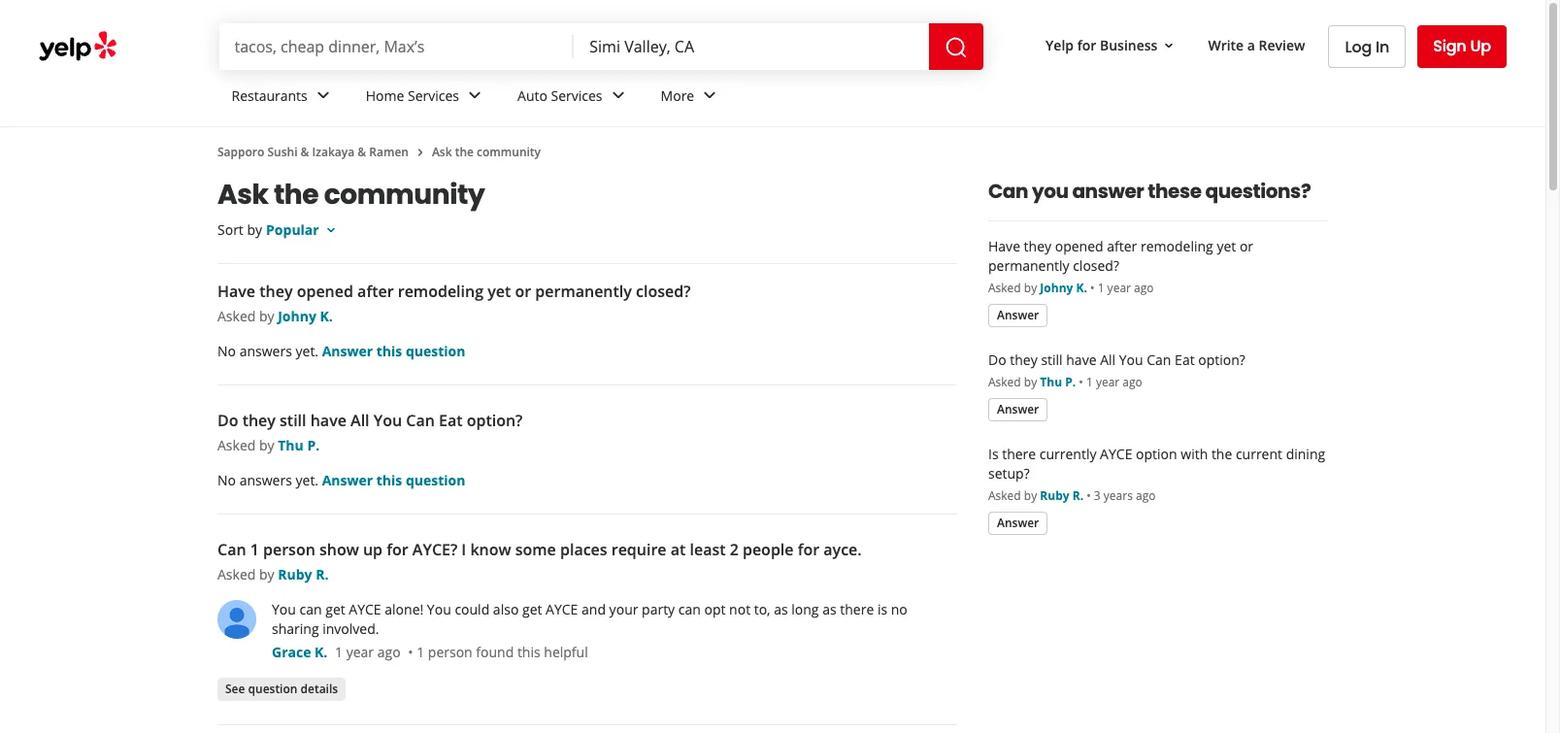 Task type: describe. For each thing, give the bounding box(es) containing it.
answer link for have they opened after remodeling yet or permanently closed?
[[988, 304, 1048, 327]]

2
[[730, 539, 739, 560]]

2 get from the left
[[522, 600, 542, 618]]

log in link
[[1329, 25, 1406, 68]]

2 can from the left
[[678, 600, 701, 618]]

can inside do they still have all you can eat option? asked by thu p.
[[406, 410, 435, 431]]

see question details
[[225, 680, 338, 697]]

1 horizontal spatial p.
[[1065, 374, 1076, 390]]

option? for do they still have all you can eat option?
[[1198, 350, 1245, 369]]

you for you can get ayce alone! you could also get ayce and your party can opt not to, as long as there is no sharing involved.
[[427, 600, 451, 618]]

closed? for have they opened after remodeling yet or permanently closed?
[[1073, 256, 1119, 275]]

answer for is there currently ayce option with the current dining setup?
[[997, 514, 1039, 531]]

a
[[1247, 36, 1255, 54]]

2 vertical spatial this
[[517, 643, 540, 661]]

helpful
[[544, 643, 588, 661]]

ruby r. link for is there currently ayce option with the current dining setup?
[[1040, 487, 1084, 504]]

0 horizontal spatial for
[[387, 539, 408, 560]]

at
[[671, 539, 686, 560]]

1 horizontal spatial johny
[[1040, 280, 1073, 296]]

search image
[[945, 36, 968, 59]]

auto services link
[[502, 70, 645, 126]]

years
[[1104, 487, 1133, 504]]

1 down have they opened after remodeling yet or permanently closed?
[[1098, 280, 1104, 296]]

2 as from the left
[[823, 600, 837, 618]]

grace
[[272, 643, 311, 661]]

ago for option
[[1136, 487, 1156, 504]]

is there currently ayce option with the current dining setup?
[[988, 445, 1325, 483]]

dining
[[1286, 445, 1325, 463]]

can inside can 1 person show up for ayce? i know some places require at least 2 people for ayce. asked by ruby r.
[[217, 539, 246, 560]]

1 vertical spatial person
[[428, 643, 473, 661]]

restaurants
[[232, 86, 308, 104]]

year for after
[[1107, 280, 1131, 296]]

current
[[1236, 445, 1283, 463]]

johny k. link for is there currently ayce option with the current dining setup?
[[1040, 280, 1087, 296]]

home services
[[366, 86, 459, 104]]

do they still have all you can eat option?
[[988, 350, 1245, 369]]

2 & from the left
[[358, 144, 366, 160]]

these
[[1148, 178, 1202, 205]]

answer for have they opened after remodeling yet or permanently closed?
[[997, 306, 1039, 323]]

places
[[560, 539, 607, 560]]

can 1 person show up for ayce? i know some places require at least 2 people for ayce. asked by ruby r.
[[217, 539, 862, 584]]

1 horizontal spatial ask
[[432, 144, 452, 160]]

sushi
[[267, 144, 298, 160]]

you can get ayce alone! you could also get ayce and your party can opt not to, as long as there is no sharing involved.
[[272, 600, 908, 638]]

24 chevron down v2 image for more
[[698, 84, 722, 107]]

write
[[1208, 36, 1244, 54]]

1 as from the left
[[774, 600, 788, 618]]

popular
[[266, 220, 319, 239]]

asked by ruby r.
[[988, 487, 1084, 504]]

involved.
[[323, 619, 379, 638]]

asked inside do they still have all you can eat option? asked by thu p.
[[217, 436, 256, 454]]

sapporo
[[217, 144, 264, 160]]

eat for do they still have all you can eat option?
[[1175, 350, 1195, 369]]

home services link
[[350, 70, 502, 126]]

16 chevron down v2 image for yelp for business
[[1162, 38, 1177, 53]]

person inside can 1 person show up for ayce? i know some places require at least 2 people for ayce. asked by ruby r.
[[263, 539, 315, 560]]

do for do they still have all you can eat option?
[[988, 350, 1007, 369]]

1 year ago for remodeling
[[1098, 280, 1154, 296]]

sign up
[[1433, 35, 1491, 57]]

auto services
[[518, 86, 602, 104]]

1 horizontal spatial ruby
[[1040, 487, 1070, 504]]

in
[[1376, 35, 1390, 58]]

2 vertical spatial k.
[[315, 643, 328, 661]]

currently
[[1040, 445, 1097, 463]]

ayce for get
[[349, 600, 381, 618]]

16 chevron right v2 image
[[413, 144, 428, 160]]

ayce for currently
[[1100, 445, 1133, 463]]

have for do they still have all you can eat option?
[[1066, 350, 1097, 369]]

still for do they still have all you can eat option? asked by thu p.
[[280, 410, 306, 431]]

sign up link
[[1418, 25, 1507, 68]]

1 vertical spatial community
[[324, 176, 485, 214]]

1 vertical spatial ask the community
[[217, 176, 485, 214]]

could
[[455, 600, 490, 618]]

more
[[661, 86, 694, 104]]

answer link for do they still have all you can eat option?
[[988, 398, 1048, 421]]

questions?
[[1205, 178, 1311, 205]]

3 years ago
[[1094, 487, 1156, 504]]

sharing
[[272, 619, 319, 638]]

have for have they opened after remodeling yet or permanently closed? asked by johny k.
[[217, 281, 255, 302]]

they for do they still have all you can eat option?
[[1010, 350, 1038, 369]]

answer
[[1072, 178, 1144, 205]]

you
[[1032, 178, 1069, 205]]

ago for remodeling
[[1134, 280, 1154, 296]]

1 vertical spatial the
[[274, 176, 319, 214]]

setup?
[[988, 464, 1030, 483]]

found
[[476, 643, 514, 661]]

this for all
[[376, 471, 402, 489]]

1 person found this helpful
[[417, 643, 588, 661]]

sapporo sushi & izakaya & ramen link
[[217, 144, 409, 160]]

for inside yelp for business button
[[1077, 36, 1096, 54]]

they for do they still have all you can eat option? asked by thu p.
[[242, 410, 276, 431]]

alone!
[[385, 600, 424, 618]]

by inside can 1 person show up for ayce? i know some places require at least 2 people for ayce. asked by ruby r.
[[259, 565, 274, 584]]

to,
[[754, 600, 770, 618]]

ayce?
[[412, 539, 458, 560]]

show
[[319, 539, 359, 560]]

people
[[743, 539, 794, 560]]

answers for do
[[239, 471, 292, 489]]

have they opened after remodeling yet or permanently closed?
[[988, 237, 1253, 275]]

ramen
[[369, 144, 409, 160]]

least
[[690, 539, 726, 560]]

you for do they still have all you can eat option?
[[1119, 350, 1143, 369]]

question for you
[[406, 471, 465, 489]]

services for home services
[[408, 86, 459, 104]]

with
[[1181, 445, 1208, 463]]

require
[[611, 539, 667, 560]]

not
[[729, 600, 751, 618]]

there inside you can get ayce alone! you could also get ayce and your party can opt not to, as long as there is no sharing involved.
[[840, 600, 874, 618]]

answers for have
[[239, 342, 292, 360]]

yelp for business
[[1046, 36, 1158, 54]]

the inside is there currently ayce option with the current dining setup?
[[1212, 445, 1232, 463]]

Near text field
[[590, 36, 914, 57]]

2 vertical spatial question
[[248, 680, 297, 697]]

have they opened after remodeling yet or permanently closed? asked by johny k.
[[217, 281, 691, 325]]

can you answer these questions?
[[988, 178, 1311, 205]]

0 vertical spatial k.
[[1076, 280, 1087, 296]]

opt
[[704, 600, 726, 618]]

eat for do they still have all you can eat option? asked by thu p.
[[439, 410, 463, 431]]

ayce.
[[824, 539, 862, 560]]

2 vertical spatial year
[[346, 643, 374, 661]]

0 horizontal spatial ask
[[217, 176, 268, 214]]

remodeling for have they opened after remodeling yet or permanently closed?
[[1141, 237, 1213, 255]]

home
[[366, 86, 404, 104]]

none field near
[[590, 36, 914, 57]]

0 vertical spatial thu
[[1040, 374, 1062, 390]]

1 year ago for all
[[1086, 374, 1143, 390]]

closed? for have they opened after remodeling yet or permanently closed? asked by johny k.
[[636, 281, 691, 302]]

2 vertical spatial 1 year ago
[[335, 643, 401, 661]]

is
[[878, 600, 888, 618]]

1 get from the left
[[325, 600, 345, 618]]

some
[[515, 539, 556, 560]]

after for have they opened after remodeling yet or permanently closed? asked by johny k.
[[357, 281, 394, 302]]



Task type: locate. For each thing, give the bounding box(es) containing it.
ayce inside is there currently ayce option with the current dining setup?
[[1100, 445, 1133, 463]]

sign
[[1433, 35, 1467, 57]]

2 24 chevron down v2 image from the left
[[606, 84, 630, 107]]

1 horizontal spatial after
[[1107, 237, 1137, 255]]

24 chevron down v2 image right more at the left of page
[[698, 84, 722, 107]]

asked by johny k.
[[988, 280, 1087, 296]]

1 year ago
[[1098, 280, 1154, 296], [1086, 374, 1143, 390], [335, 643, 401, 661]]

year down do they still have all you can eat option?
[[1096, 374, 1120, 390]]

no for do
[[217, 471, 236, 489]]

can up 'sharing'
[[300, 600, 322, 618]]

opened for have they opened after remodeling yet or permanently closed?
[[1055, 237, 1104, 255]]

0 vertical spatial answers
[[239, 342, 292, 360]]

no
[[217, 342, 236, 360], [217, 471, 236, 489]]

None field
[[234, 36, 559, 57], [590, 36, 914, 57]]

1 vertical spatial p.
[[307, 436, 320, 454]]

0 vertical spatial question
[[406, 342, 465, 360]]

1 answer link from the top
[[988, 304, 1048, 327]]

1 horizontal spatial all
[[1100, 350, 1116, 369]]

1 horizontal spatial &
[[358, 144, 366, 160]]

24 chevron down v2 image right auto services
[[606, 84, 630, 107]]

1 answers from the top
[[239, 342, 292, 360]]

opened inside have they opened after remodeling yet or permanently closed?
[[1055, 237, 1104, 255]]

long
[[792, 600, 819, 618]]

answer down do they still have all you can eat option? asked by thu p.
[[322, 471, 373, 489]]

0 vertical spatial this
[[376, 342, 402, 360]]

1 vertical spatial ruby r. link
[[278, 565, 329, 584]]

ruby r. link left 3
[[1040, 487, 1084, 504]]

1 horizontal spatial 24 chevron down v2 image
[[606, 84, 630, 107]]

ruby
[[1040, 487, 1070, 504], [278, 565, 312, 584]]

asked by thu p.
[[988, 374, 1076, 390]]

the up 'popular'
[[274, 176, 319, 214]]

izakaya
[[312, 144, 355, 160]]

16 chevron down v2 image inside popular popup button
[[323, 222, 339, 238]]

16 chevron down v2 image right the business
[[1162, 38, 1177, 53]]

2 horizontal spatial 24 chevron down v2 image
[[698, 84, 722, 107]]

0 vertical spatial closed?
[[1073, 256, 1119, 275]]

yet
[[1217, 237, 1236, 255], [488, 281, 511, 302]]

24 chevron down v2 image
[[311, 84, 335, 107], [606, 84, 630, 107], [698, 84, 722, 107]]

1 horizontal spatial closed?
[[1073, 256, 1119, 275]]

also
[[493, 600, 519, 618]]

ago for all
[[1123, 374, 1143, 390]]

24 chevron down v2 image
[[463, 84, 486, 107]]

all for do they still have all you can eat option? asked by thu p.
[[351, 410, 369, 431]]

eat inside do they still have all you can eat option? asked by thu p.
[[439, 410, 463, 431]]

question up ayce? at the bottom left of page
[[406, 471, 465, 489]]

1 year ago down do they still have all you can eat option?
[[1086, 374, 1143, 390]]

you inside do they still have all you can eat option? asked by thu p.
[[374, 410, 402, 431]]

no answers yet. answer this question for have
[[217, 471, 465, 489]]

and
[[582, 600, 606, 618]]

0 vertical spatial option?
[[1198, 350, 1245, 369]]

option?
[[1198, 350, 1245, 369], [467, 410, 523, 431]]

r. down the show
[[316, 565, 329, 584]]

24 chevron down v2 image inside "more" link
[[698, 84, 722, 107]]

ago down have they opened after remodeling yet or permanently closed?
[[1134, 280, 1154, 296]]

k. down popular popup button
[[320, 307, 333, 325]]

1 vertical spatial still
[[280, 410, 306, 431]]

1 vertical spatial closed?
[[636, 281, 691, 302]]

write a review
[[1208, 36, 1305, 54]]

no
[[891, 600, 908, 618]]

0 horizontal spatial have
[[310, 410, 347, 431]]

1 horizontal spatial none field
[[590, 36, 914, 57]]

2 answer link from the top
[[988, 398, 1048, 421]]

question down have they opened after remodeling yet or permanently closed? asked by johny k.
[[406, 342, 465, 360]]

year
[[1107, 280, 1131, 296], [1096, 374, 1120, 390], [346, 643, 374, 661]]

auto
[[518, 86, 547, 104]]

1 vertical spatial yet.
[[296, 471, 319, 489]]

option? for do they still have all you can eat option? asked by thu p.
[[467, 410, 523, 431]]

1 vertical spatial permanently
[[535, 281, 632, 302]]

the right "with"
[[1212, 445, 1232, 463]]

1 horizontal spatial yet
[[1217, 237, 1236, 255]]

answer up do they still have all you can eat option? asked by thu p.
[[322, 342, 373, 360]]

0 vertical spatial johny k. link
[[1040, 280, 1087, 296]]

ayce up involved. at bottom
[[349, 600, 381, 618]]

1 horizontal spatial r.
[[1073, 487, 1084, 504]]

johny k. link down popular popup button
[[278, 307, 333, 325]]

yelp
[[1046, 36, 1074, 54]]

remodeling inside have they opened after remodeling yet or permanently closed?
[[1141, 237, 1213, 255]]

have for do they still have all you can eat option? asked by thu p.
[[310, 410, 347, 431]]

permanently for have they opened after remodeling yet or permanently closed?
[[988, 256, 1069, 275]]

johny k. link for can 1 person show up for ayce? i know some places require at least 2 people for ayce.
[[278, 307, 333, 325]]

0 horizontal spatial all
[[351, 410, 369, 431]]

2 horizontal spatial the
[[1212, 445, 1232, 463]]

0 vertical spatial yet
[[1217, 237, 1236, 255]]

ask right '16 chevron right v2' "icon"
[[432, 144, 452, 160]]

0 horizontal spatial do
[[217, 410, 238, 431]]

all inside do they still have all you can eat option? asked by thu p.
[[351, 410, 369, 431]]

2 answers from the top
[[239, 471, 292, 489]]

2 services from the left
[[551, 86, 602, 104]]

1 vertical spatial johny k. link
[[278, 307, 333, 325]]

year for have
[[1096, 374, 1120, 390]]

0 horizontal spatial or
[[515, 281, 531, 302]]

they for have they opened after remodeling yet or permanently closed? asked by johny k.
[[259, 281, 293, 302]]

yet inside have they opened after remodeling yet or permanently closed? asked by johny k.
[[488, 281, 511, 302]]

closed? inside have they opened after remodeling yet or permanently closed?
[[1073, 256, 1119, 275]]

write a review link
[[1200, 28, 1313, 63]]

24 chevron down v2 image right restaurants
[[311, 84, 335, 107]]

0 horizontal spatial p.
[[307, 436, 320, 454]]

1 yet. from the top
[[296, 342, 319, 360]]

year down have they opened after remodeling yet or permanently closed?
[[1107, 280, 1131, 296]]

1 vertical spatial opened
[[297, 281, 353, 302]]

1 horizontal spatial opened
[[1055, 237, 1104, 255]]

ask the community
[[432, 144, 541, 160], [217, 176, 485, 214]]

r.
[[1073, 487, 1084, 504], [316, 565, 329, 584]]

thu p. link for can 1 person show up for ayce? i know some places require at least 2 people for ayce.
[[278, 436, 320, 454]]

& right sushi
[[301, 144, 309, 160]]

none field up home
[[234, 36, 559, 57]]

ask the community down 24 chevron down v2 image at the left of the page
[[432, 144, 541, 160]]

no answers yet. answer this question for after
[[217, 342, 465, 360]]

0 horizontal spatial thu p. link
[[278, 436, 320, 454]]

yet for have they opened after remodeling yet or permanently closed?
[[1217, 237, 1236, 255]]

0 horizontal spatial thu
[[278, 436, 304, 454]]

no for have
[[217, 342, 236, 360]]

by
[[247, 220, 262, 239], [1024, 280, 1037, 296], [259, 307, 274, 325], [1024, 374, 1037, 390], [259, 436, 274, 454], [1024, 487, 1037, 504], [259, 565, 274, 584]]

0 vertical spatial person
[[263, 539, 315, 560]]

1 year ago down involved. at bottom
[[335, 643, 401, 661]]

there
[[1002, 445, 1036, 463], [840, 600, 874, 618]]

2 no from the top
[[217, 471, 236, 489]]

ruby up 'sharing'
[[278, 565, 312, 584]]

thu
[[1040, 374, 1062, 390], [278, 436, 304, 454]]

community down auto
[[477, 144, 541, 160]]

year down involved. at bottom
[[346, 643, 374, 661]]

1 answer this question link from the top
[[322, 342, 465, 360]]

answer this question link down have they opened after remodeling yet or permanently closed? asked by johny k.
[[322, 342, 465, 360]]

by inside do they still have all you can eat option? asked by thu p.
[[259, 436, 274, 454]]

ayce left and
[[546, 600, 578, 618]]

1 left the show
[[250, 539, 259, 560]]

0 vertical spatial year
[[1107, 280, 1131, 296]]

permanently for have they opened after remodeling yet or permanently closed? asked by johny k.
[[535, 281, 632, 302]]

1 horizontal spatial johny k. link
[[1040, 280, 1087, 296]]

person
[[263, 539, 315, 560], [428, 643, 473, 661]]

have up asked by johny k. on the right of the page
[[988, 237, 1020, 255]]

16 chevron down v2 image for popular
[[323, 222, 339, 238]]

1 vertical spatial ruby
[[278, 565, 312, 584]]

ago
[[1134, 280, 1154, 296], [1123, 374, 1143, 390], [1136, 487, 1156, 504], [377, 643, 401, 661]]

0 vertical spatial answer link
[[988, 304, 1048, 327]]

there up 'setup?'
[[1002, 445, 1036, 463]]

1 vertical spatial this
[[376, 471, 402, 489]]

up
[[1470, 35, 1491, 57]]

0 vertical spatial still
[[1041, 350, 1063, 369]]

business
[[1100, 36, 1158, 54]]

1 year ago down have they opened after remodeling yet or permanently closed?
[[1098, 280, 1154, 296]]

answers
[[239, 342, 292, 360], [239, 471, 292, 489]]

restaurants link
[[216, 70, 350, 126]]

johny k. link
[[1040, 280, 1087, 296], [278, 307, 333, 325]]

0 horizontal spatial as
[[774, 600, 788, 618]]

grace k.
[[272, 643, 328, 661]]

r. left 3
[[1073, 487, 1084, 504]]

closed?
[[1073, 256, 1119, 275], [636, 281, 691, 302]]

0 horizontal spatial have
[[217, 281, 255, 302]]

get right also
[[522, 600, 542, 618]]

option
[[1136, 445, 1177, 463]]

after inside have they opened after remodeling yet or permanently closed?
[[1107, 237, 1137, 255]]

still for do they still have all you can eat option?
[[1041, 350, 1063, 369]]

ago right years
[[1136, 487, 1156, 504]]

no answers yet. answer this question up do they still have all you can eat option? asked by thu p.
[[217, 342, 465, 360]]

24 chevron down v2 image for restaurants
[[311, 84, 335, 107]]

ruby inside can 1 person show up for ayce? i know some places require at least 2 people for ayce. asked by ruby r.
[[278, 565, 312, 584]]

16 chevron down v2 image
[[1162, 38, 1177, 53], [323, 222, 339, 238]]

answer down asked by johny k. on the right of the page
[[997, 306, 1039, 323]]

ruby r. link for can 1 person show up for ayce? i know some places require at least 2 people for ayce.
[[278, 565, 329, 584]]

still inside do they still have all you can eat option? asked by thu p.
[[280, 410, 306, 431]]

you for do they still have all you can eat option? asked by thu p.
[[374, 410, 402, 431]]

p.
[[1065, 374, 1076, 390], [307, 436, 320, 454]]

for right yelp at the top of page
[[1077, 36, 1096, 54]]

p. inside do they still have all you can eat option? asked by thu p.
[[307, 436, 320, 454]]

know
[[470, 539, 511, 560]]

1 vertical spatial have
[[217, 281, 255, 302]]

as
[[774, 600, 788, 618], [823, 600, 837, 618]]

1 horizontal spatial ayce
[[546, 600, 578, 618]]

get up involved. at bottom
[[325, 600, 345, 618]]

for left ayce.
[[798, 539, 820, 560]]

1 vertical spatial remodeling
[[398, 281, 484, 302]]

log
[[1345, 35, 1372, 58]]

0 vertical spatial remodeling
[[1141, 237, 1213, 255]]

after inside have they opened after remodeling yet or permanently closed? asked by johny k.
[[357, 281, 394, 302]]

r. inside can 1 person show up for ayce? i know some places require at least 2 people for ayce. asked by ruby r.
[[316, 565, 329, 584]]

johny k. link down have they opened after remodeling yet or permanently closed?
[[1040, 280, 1087, 296]]

johny down have they opened after remodeling yet or permanently closed?
[[1040, 280, 1073, 296]]

0 vertical spatial answer this question link
[[322, 342, 465, 360]]

have inside do they still have all you can eat option? asked by thu p.
[[310, 410, 347, 431]]

0 vertical spatial do
[[988, 350, 1007, 369]]

24 chevron down v2 image for auto services
[[606, 84, 630, 107]]

1 vertical spatial answer link
[[988, 398, 1048, 421]]

ruby r. link down the show
[[278, 565, 329, 584]]

1 vertical spatial johny
[[278, 307, 316, 325]]

Find text field
[[234, 36, 559, 57]]

2 answer this question link from the top
[[322, 471, 465, 489]]

None search field
[[219, 23, 987, 70]]

16 chevron down v2 image right 'popular'
[[323, 222, 339, 238]]

0 vertical spatial have
[[1066, 350, 1097, 369]]

this right found
[[517, 643, 540, 661]]

answer down asked by thu p.
[[997, 400, 1039, 417]]

ayce left option
[[1100, 445, 1133, 463]]

they for have they opened after remodeling yet or permanently closed?
[[1024, 237, 1052, 255]]

opened for have they opened after remodeling yet or permanently closed? asked by johny k.
[[297, 281, 353, 302]]

this down have they opened after remodeling yet or permanently closed? asked by johny k.
[[376, 342, 402, 360]]

is
[[988, 445, 999, 463]]

1 horizontal spatial can
[[678, 600, 701, 618]]

sort by
[[217, 220, 262, 239]]

this down do they still have all you can eat option? asked by thu p.
[[376, 471, 402, 489]]

answer down asked by ruby r.
[[997, 514, 1039, 531]]

after
[[1107, 237, 1137, 255], [357, 281, 394, 302]]

there inside is there currently ayce option with the current dining setup?
[[1002, 445, 1036, 463]]

they inside do they still have all you can eat option? asked by thu p.
[[242, 410, 276, 431]]

1 24 chevron down v2 image from the left
[[311, 84, 335, 107]]

0 vertical spatial opened
[[1055, 237, 1104, 255]]

answer this question link
[[322, 342, 465, 360], [322, 471, 465, 489]]

i
[[462, 539, 466, 560]]

answer for do they still have all you can eat option?
[[997, 400, 1039, 417]]

permanently inside have they opened after remodeling yet or permanently closed? asked by johny k.
[[535, 281, 632, 302]]

as right long
[[823, 600, 837, 618]]

k. inside have they opened after remodeling yet or permanently closed? asked by johny k.
[[320, 307, 333, 325]]

option? inside do they still have all you can eat option? asked by thu p.
[[467, 410, 523, 431]]

or inside have they opened after remodeling yet or permanently closed? asked by johny k.
[[515, 281, 531, 302]]

1 vertical spatial all
[[351, 410, 369, 431]]

opened down popular popup button
[[297, 281, 353, 302]]

question
[[406, 342, 465, 360], [406, 471, 465, 489], [248, 680, 297, 697]]

yet inside have they opened after remodeling yet or permanently closed?
[[1217, 237, 1236, 255]]

permanently
[[988, 256, 1069, 275], [535, 281, 632, 302]]

1 horizontal spatial have
[[988, 237, 1020, 255]]

1 vertical spatial ask
[[217, 176, 268, 214]]

1 down alone!
[[417, 643, 424, 661]]

after for have they opened after remodeling yet or permanently closed?
[[1107, 237, 1137, 255]]

0 horizontal spatial ruby
[[278, 565, 312, 584]]

1 horizontal spatial remodeling
[[1141, 237, 1213, 255]]

details
[[301, 680, 338, 697]]

1 horizontal spatial do
[[988, 350, 1007, 369]]

johny inside have they opened after remodeling yet or permanently closed? asked by johny k.
[[278, 307, 316, 325]]

no answers yet. answer this question down do they still have all you can eat option? asked by thu p.
[[217, 471, 465, 489]]

answer link for is there currently ayce option with the current dining setup?
[[988, 512, 1048, 535]]

community down '16 chevron right v2' "icon"
[[324, 176, 485, 214]]

1 horizontal spatial eat
[[1175, 350, 1195, 369]]

remodeling for have they opened after remodeling yet or permanently closed? asked by johny k.
[[398, 281, 484, 302]]

services left 24 chevron down v2 image at the left of the page
[[408, 86, 459, 104]]

ruby r. link
[[1040, 487, 1084, 504], [278, 565, 329, 584]]

do for do they still have all you can eat option? asked by thu p.
[[217, 410, 238, 431]]

ask up sort by
[[217, 176, 268, 214]]

0 vertical spatial eat
[[1175, 350, 1195, 369]]

have inside have they opened after remodeling yet or permanently closed? asked by johny k.
[[217, 281, 255, 302]]

1 none field from the left
[[234, 36, 559, 57]]

0 vertical spatial all
[[1100, 350, 1116, 369]]

0 vertical spatial there
[[1002, 445, 1036, 463]]

question for yet
[[406, 342, 465, 360]]

opened inside have they opened after remodeling yet or permanently closed? asked by johny k.
[[297, 281, 353, 302]]

johny
[[1040, 280, 1073, 296], [278, 307, 316, 325]]

none field find
[[234, 36, 559, 57]]

more link
[[645, 70, 737, 126]]

answer this question link down do they still have all you can eat option? asked by thu p.
[[322, 471, 465, 489]]

do they still have all you can eat option? asked by thu p.
[[217, 410, 523, 454]]

3 answer link from the top
[[988, 512, 1048, 535]]

0 horizontal spatial the
[[274, 176, 319, 214]]

see
[[225, 680, 245, 697]]

party
[[642, 600, 675, 618]]

ruby left 3
[[1040, 487, 1070, 504]]

they inside have they opened after remodeling yet or permanently closed?
[[1024, 237, 1052, 255]]

yet for have they opened after remodeling yet or permanently closed? asked by johny k.
[[488, 281, 511, 302]]

can
[[988, 178, 1028, 205], [1147, 350, 1171, 369], [406, 410, 435, 431], [217, 539, 246, 560]]

services right auto
[[551, 86, 602, 104]]

the
[[455, 144, 474, 160], [274, 176, 319, 214], [1212, 445, 1232, 463]]

0 vertical spatial or
[[1240, 237, 1253, 255]]

0 horizontal spatial closed?
[[636, 281, 691, 302]]

yelp for business button
[[1038, 28, 1185, 63]]

answer this question link for remodeling
[[322, 342, 465, 360]]

0 horizontal spatial eat
[[439, 410, 463, 431]]

0 horizontal spatial there
[[840, 600, 874, 618]]

1 vertical spatial question
[[406, 471, 465, 489]]

closed? inside have they opened after remodeling yet or permanently closed? asked by johny k.
[[636, 281, 691, 302]]

grace k. link
[[272, 643, 328, 661]]

business categories element
[[216, 70, 1507, 126]]

they inside have they opened after remodeling yet or permanently closed? asked by johny k.
[[259, 281, 293, 302]]

3
[[1094, 487, 1101, 504]]

popular button
[[266, 220, 339, 239]]

have
[[1066, 350, 1097, 369], [310, 410, 347, 431]]

review
[[1259, 36, 1305, 54]]

thu p. link for is there currently ayce option with the current dining setup?
[[1040, 374, 1076, 390]]

24 chevron down v2 image inside restaurants link
[[311, 84, 335, 107]]

0 vertical spatial 1 year ago
[[1098, 280, 1154, 296]]

k.
[[1076, 280, 1087, 296], [320, 307, 333, 325], [315, 643, 328, 661]]

ago down involved. at bottom
[[377, 643, 401, 661]]

or for have they opened after remodeling yet or permanently closed?
[[1240, 237, 1253, 255]]

1 down do they still have all you can eat option?
[[1086, 374, 1093, 390]]

answer link down asked by johny k. on the right of the page
[[988, 304, 1048, 327]]

for right up
[[387, 539, 408, 560]]

1 horizontal spatial services
[[551, 86, 602, 104]]

asked inside can 1 person show up for ayce? i know some places require at least 2 people for ayce. asked by ruby r.
[[217, 565, 256, 584]]

0 horizontal spatial 24 chevron down v2 image
[[311, 84, 335, 107]]

have down sort by
[[217, 281, 255, 302]]

1 down involved. at bottom
[[335, 643, 343, 661]]

24 chevron down v2 image inside auto services link
[[606, 84, 630, 107]]

0 vertical spatial r.
[[1073, 487, 1084, 504]]

all for do they still have all you can eat option?
[[1100, 350, 1116, 369]]

k. down have they opened after remodeling yet or permanently closed?
[[1076, 280, 1087, 296]]

asked
[[988, 280, 1021, 296], [217, 307, 256, 325], [988, 374, 1021, 390], [217, 436, 256, 454], [988, 487, 1021, 504], [217, 565, 256, 584]]

asked inside have they opened after remodeling yet or permanently closed? asked by johny k.
[[217, 307, 256, 325]]

0 horizontal spatial opened
[[297, 281, 353, 302]]

2 no answers yet. answer this question from the top
[[217, 471, 465, 489]]

16 chevron down v2 image inside yelp for business button
[[1162, 38, 1177, 53]]

yet. for opened
[[296, 342, 319, 360]]

see question details link
[[217, 678, 346, 701]]

0 horizontal spatial johny k. link
[[278, 307, 333, 325]]

0 vertical spatial community
[[477, 144, 541, 160]]

ago down do they still have all you can eat option?
[[1123, 374, 1143, 390]]

1 can from the left
[[300, 600, 322, 618]]

up
[[363, 539, 383, 560]]

0 vertical spatial no answers yet. answer this question
[[217, 342, 465, 360]]

answer link down asked by thu p.
[[988, 398, 1048, 421]]

have inside have they opened after remodeling yet or permanently closed?
[[988, 237, 1020, 255]]

this for remodeling
[[376, 342, 402, 360]]

services for auto services
[[551, 86, 602, 104]]

0 horizontal spatial remodeling
[[398, 281, 484, 302]]

by inside have they opened after remodeling yet or permanently closed? asked by johny k.
[[259, 307, 274, 325]]

your
[[609, 600, 638, 618]]

ask the community down izakaya
[[217, 176, 485, 214]]

answer link down asked by ruby r.
[[988, 512, 1048, 535]]

the right '16 chevron right v2' "icon"
[[455, 144, 474, 160]]

1 horizontal spatial there
[[1002, 445, 1036, 463]]

thu inside do they still have all you can eat option? asked by thu p.
[[278, 436, 304, 454]]

0 horizontal spatial get
[[325, 600, 345, 618]]

or for have they opened after remodeling yet or permanently closed? asked by johny k.
[[515, 281, 531, 302]]

1 no from the top
[[217, 342, 236, 360]]

or inside have they opened after remodeling yet or permanently closed?
[[1240, 237, 1253, 255]]

0 vertical spatial thu p. link
[[1040, 374, 1076, 390]]

sort
[[217, 220, 243, 239]]

none field up "more" link
[[590, 36, 914, 57]]

person left the show
[[263, 539, 315, 560]]

1 no answers yet. answer this question from the top
[[217, 342, 465, 360]]

1 services from the left
[[408, 86, 459, 104]]

1 horizontal spatial permanently
[[988, 256, 1069, 275]]

1 horizontal spatial as
[[823, 600, 837, 618]]

sapporo sushi & izakaya & ramen
[[217, 144, 409, 160]]

permanently inside have they opened after remodeling yet or permanently closed?
[[988, 256, 1069, 275]]

do inside do they still have all you can eat option? asked by thu p.
[[217, 410, 238, 431]]

opened up asked by johny k. on the right of the page
[[1055, 237, 1104, 255]]

& left ramen
[[358, 144, 366, 160]]

as right the to,
[[774, 600, 788, 618]]

there left is
[[840, 600, 874, 618]]

1 horizontal spatial ruby r. link
[[1040, 487, 1084, 504]]

3 24 chevron down v2 image from the left
[[698, 84, 722, 107]]

k. right grace
[[315, 643, 328, 661]]

2 yet. from the top
[[296, 471, 319, 489]]

0 horizontal spatial can
[[300, 600, 322, 618]]

0 vertical spatial ask the community
[[432, 144, 541, 160]]

1 horizontal spatial get
[[522, 600, 542, 618]]

1 vertical spatial eat
[[439, 410, 463, 431]]

have for have they opened after remodeling yet or permanently closed?
[[988, 237, 1020, 255]]

question right see
[[248, 680, 297, 697]]

1 vertical spatial no
[[217, 471, 236, 489]]

johny down 'popular'
[[278, 307, 316, 325]]

answer this question link for all
[[322, 471, 465, 489]]

1 inside can 1 person show up for ayce? i know some places require at least 2 people for ayce. asked by ruby r.
[[250, 539, 259, 560]]

log in
[[1345, 35, 1390, 58]]

0 horizontal spatial still
[[280, 410, 306, 431]]

1 horizontal spatial for
[[798, 539, 820, 560]]

0 vertical spatial the
[[455, 144, 474, 160]]

2 none field from the left
[[590, 36, 914, 57]]

1 & from the left
[[301, 144, 309, 160]]

can left 'opt'
[[678, 600, 701, 618]]

remodeling inside have they opened after remodeling yet or permanently closed? asked by johny k.
[[398, 281, 484, 302]]

person left found
[[428, 643, 473, 661]]

0 horizontal spatial r.
[[316, 565, 329, 584]]

yet. for still
[[296, 471, 319, 489]]



Task type: vqa. For each thing, say whether or not it's contained in the screenshot.
Talk
no



